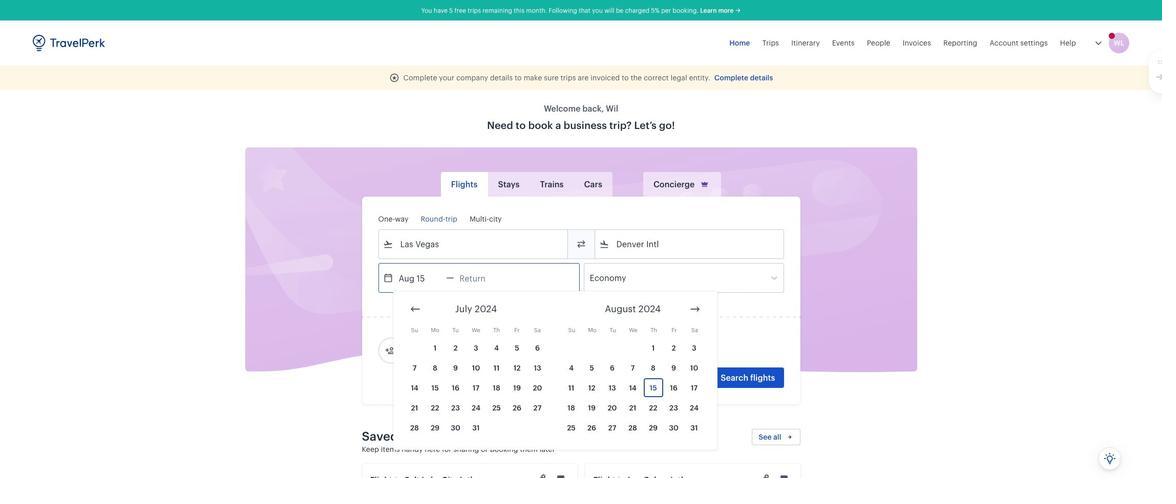 Task type: describe. For each thing, give the bounding box(es) containing it.
From search field
[[393, 236, 554, 252]]

move backward to switch to the previous month. image
[[409, 303, 421, 315]]

Add first traveler search field
[[395, 343, 502, 359]]

calendar application
[[393, 291, 1027, 450]]



Task type: locate. For each thing, give the bounding box(es) containing it.
Depart text field
[[393, 264, 446, 292]]

move forward to switch to the next month. image
[[689, 303, 701, 315]]

Return text field
[[454, 264, 507, 292]]

To search field
[[609, 236, 770, 252]]



